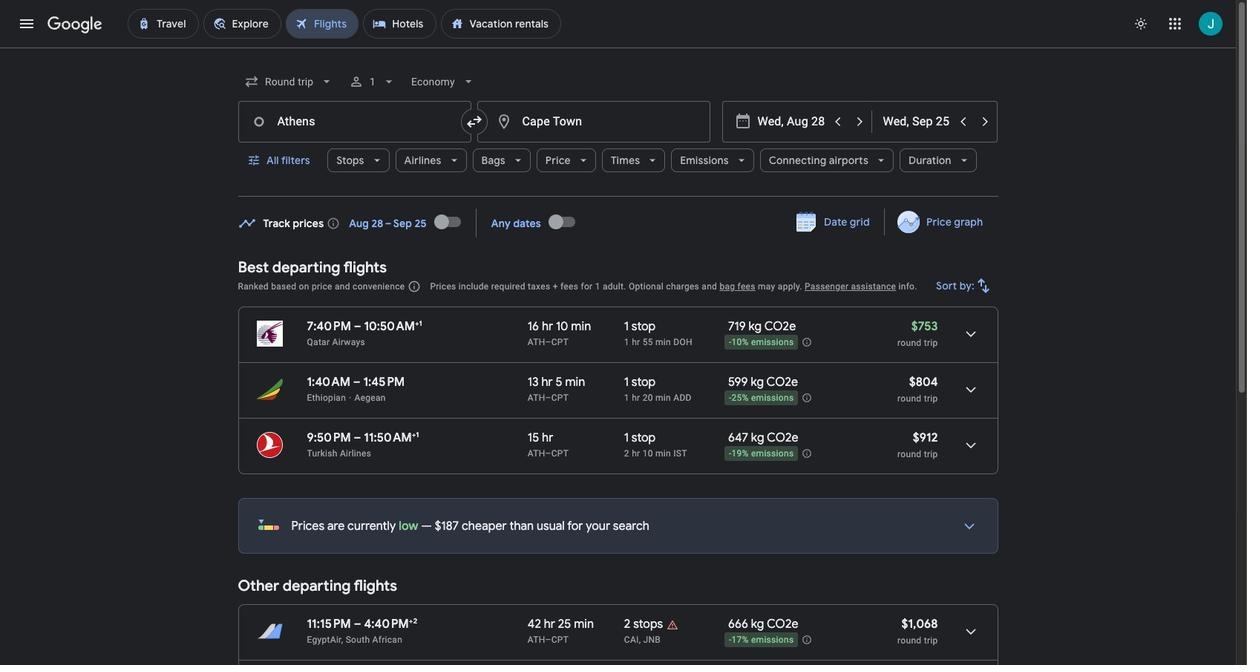 Task type: vqa. For each thing, say whether or not it's contained in the screenshot.
2nd 1 stop flight. element from the bottom
yes



Task type: locate. For each thing, give the bounding box(es) containing it.
0 vertical spatial 1 stop flight. element
[[625, 319, 656, 337]]

1 stop flight. element
[[625, 319, 656, 337], [625, 375, 656, 392], [625, 431, 656, 448]]

swap origin and destination. image
[[465, 113, 483, 131]]

learn more about tracked prices image
[[327, 217, 340, 230]]

804 US dollars text field
[[910, 375, 939, 390]]

1 stop flight. element for 'total duration 13 hr 5 min.' element
[[625, 375, 656, 392]]

layover (1 of 2) is a 22 hr 40 min overnight layover at cairo international airport in cairo. layover (2 of 2) is a 7 hr 20 min layover at o.r. tambo international airport in johannesburg. element
[[625, 634, 721, 646]]

Arrival time: 10:50 AM on  Thursday, August 29. text field
[[364, 319, 422, 334]]

total duration 13 hr 5 min. element
[[528, 375, 625, 392]]

leaves eleftherios venizelos athens international airport at 9:50 pm on wednesday, august 28 and arrives at cape town international airport at 11:50 am on thursday, august 29. element
[[307, 430, 419, 446]]

loading results progress bar
[[0, 48, 1237, 51]]

Departure time: 7:40 PM. text field
[[307, 319, 351, 334]]

total duration 42 hr 25 min. element
[[528, 617, 625, 634]]

3 1 stop flight. element from the top
[[625, 431, 656, 448]]

None search field
[[238, 64, 999, 197]]

1 stop flight. element for total duration 15 hr. element at the bottom
[[625, 431, 656, 448]]

None field
[[238, 64, 340, 100], [405, 64, 482, 100], [238, 64, 340, 100], [405, 64, 482, 100]]

1 1 stop flight. element from the top
[[625, 319, 656, 337]]

Arrival time: 11:50 AM on  Thursday, August 29. text field
[[364, 430, 419, 446]]

1 stop flight. element for total duration 16 hr 10 min. element
[[625, 319, 656, 337]]

leaves eleftherios venizelos athens international airport at 1:40 am on wednesday, august 28 and arrives at cape town international airport at 1:45 pm on wednesday, august 28. element
[[307, 375, 405, 390]]

2 1 stop flight. element from the top
[[625, 375, 656, 392]]

2 vertical spatial 1 stop flight. element
[[625, 431, 656, 448]]

753 US dollars text field
[[912, 319, 939, 334]]

Departure time: 11:15 PM. text field
[[307, 617, 351, 632]]

main content
[[238, 204, 999, 666]]

1 vertical spatial 1 stop flight. element
[[625, 375, 656, 392]]

learn more about ranking image
[[408, 280, 421, 293]]



Task type: describe. For each thing, give the bounding box(es) containing it.
Arrival time: 1:45 PM. text field
[[364, 375, 405, 390]]

2 stops flight. element
[[625, 617, 664, 634]]

carbon emissions estimate: 647 kilograms. -19% emissions. learn more about this emissions estimate image
[[803, 449, 813, 459]]

Where to? text field
[[477, 101, 711, 143]]

912 US dollars text field
[[914, 431, 939, 446]]

1068 US dollars text field
[[902, 617, 939, 632]]

total duration 15 hr. element
[[528, 431, 625, 448]]

change appearance image
[[1124, 6, 1160, 42]]

total duration 16 hr 10 min. element
[[528, 319, 625, 337]]

Departure time: 1:40 AM. text field
[[307, 375, 351, 390]]

Departure time: 9:50 PM. text field
[[307, 431, 351, 446]]

find the best price region
[[238, 204, 999, 247]]

carbon emissions estimate: 666 kilograms. -17% emissions. learn more about this emissions estimate image
[[803, 635, 813, 646]]

Where from? text field
[[238, 101, 471, 143]]

flight details. leaves eleftherios venizelos athens international airport at 11:15 pm on wednesday, august 28 and arrives at cape town international airport at 4:40 pm on friday, august 30. image
[[953, 614, 989, 650]]

Return text field
[[884, 102, 952, 142]]

carbon emissions estimate: 599 kilograms. -25% emissions. learn more about this emissions estimate image
[[803, 393, 813, 403]]

main menu image
[[18, 15, 36, 33]]

leaves eleftherios venizelos athens international airport at 7:40 pm on wednesday, august 28 and arrives at cape town international airport at 10:50 am on thursday, august 29. element
[[307, 319, 422, 334]]

Departure text field
[[758, 102, 826, 142]]

carbon emissions estimate: 719 kilograms. -10% emissions. learn more about this emissions estimate image
[[803, 337, 813, 348]]

leaves eleftherios venizelos athens international airport at 11:15 pm on wednesday, august 28 and arrives at cape town international airport at 4:40 pm on friday, august 30. element
[[307, 617, 418, 632]]

Arrival time: 4:40 PM on  Friday, August 30. text field
[[364, 617, 418, 632]]



